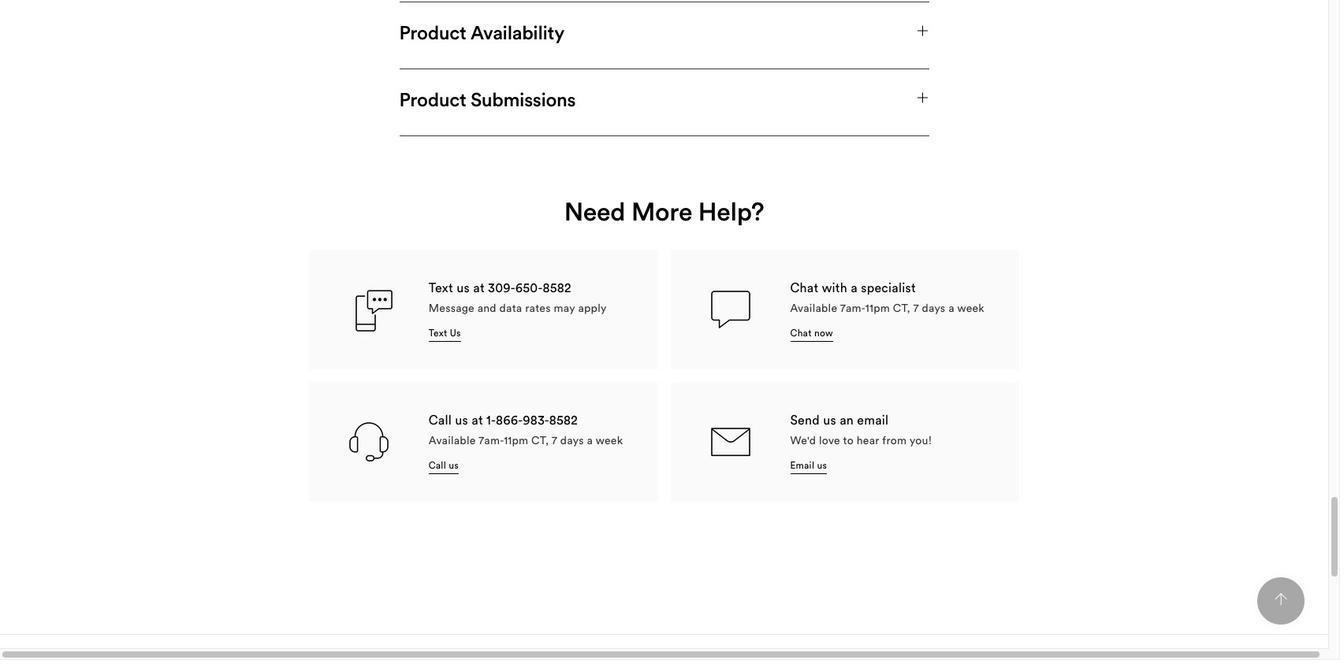 Task type: vqa. For each thing, say whether or not it's contained in the screenshot.
all
yes



Task type: locate. For each thing, give the bounding box(es) containing it.
rewards down the they
[[467, 543, 517, 559]]

check down the item,
[[681, 102, 716, 118]]

will inside '! brands, products, services and categories that are excluded or restricted from ulta beauty coupons and promotions are subject to change without notice. please review the specific exclusions or restrictions with each ulta beauty coupon or promotion prior to redemption. for ulta.com shoppers, items excluded from coupons and promotions will be indicated in the shopping basket. if you have questions, please contact an ulta beauty store assoc'
[[538, 630, 558, 645]]

will inside buyers review your products. you will receive a notification once your product has been reviewed.
[[697, 331, 718, 346]]

directly down purchased
[[522, 460, 566, 476]]

are up ready,
[[505, 361, 524, 377]]

review for review your shipping information, payment information and items once again before placing the order. once reviewed, press "place order". your ultamate rewards points balance may take up to 
[[467, 613, 509, 628]]

1 vertical spatial services
[[561, 310, 611, 326]]

review down process,
[[776, 400, 815, 416]]

receipt up above at right top
[[773, 176, 814, 192]]

note
[[540, 365, 566, 380], [570, 430, 597, 446]]

receipt up "transferred"
[[610, 309, 651, 324]]

0 horizontal spatial original
[[499, 631, 543, 646]]

1 call from the top
[[429, 413, 452, 429]]

submission
[[620, 419, 685, 435], [467, 438, 533, 454]]

it is important to note that not all items available online are available in store. when checking out, if you choose to pick up in store, those items will show as not available within the cart. you have the option to either have your entire order shipped or remove the items not available in store prior to checking out.
[[467, 430, 856, 522]]

add for ulta.com,
[[612, 148, 634, 164]]

0 vertical spatial call
[[429, 413, 452, 429]]

0 vertical spatial 11pm
[[866, 301, 891, 315]]

1 offers from the left
[[718, 106, 754, 122]]

1 horizontal spatial mobile
[[597, 581, 638, 597]]

options
[[587, 129, 631, 145]]

specific
[[665, 573, 710, 589]]

choose inside "under shipping type, you will confirm your payment method and ultamate rewards members will have the ability to redeem points if they would like to! to redeem points, click on "redeem ultamate rewards points". here you will see a list of points and dollar values you are eligible to use in the order. choose the amount preferred by clicking on it. if on mobile app, press "save and continue"."
[[673, 562, 718, 578]]

1 horizontal spatial issued
[[617, 593, 654, 608]]

0 vertical spatial needed.
[[656, 79, 703, 95]]

1 vertical spatial choose
[[673, 562, 718, 578]]

offers up being on the top right of the page
[[823, 106, 860, 122]]

0 vertical spatial up
[[554, 190, 569, 206]]

a inside in the event that an item becomes out of stock after your order is submitted, we will ship the rest of the items in your order and send you an email indicating that one of your selected items is out of stock. you will not be charged for the out-of-stock item. rainchecks are not available, and we will not ship the item when it is back in stock, as we do not have a backorder system.
[[673, 241, 680, 257]]

product left the note
[[400, 21, 466, 44]]

the for salon,
[[682, 17, 704, 33]]

press up availability.
[[541, 379, 572, 395]]

be inside in the event that an item becomes out of stock after your order is submitted, we will ship the rest of the items in your order and send you an email indicating that one of your selected items is out of stock. you will not be charged for the out-of-stock item. rainchecks are not available, and we will not ship the item when it is back in stock, as we do not have a backorder system.
[[577, 203, 592, 219]]

eligible inside please note: individual items within an order cannot be bagged, wrapped, or boxed separately. oversized/overweight items are not eligible for gift services.
[[467, 260, 510, 275]]

as inside it is important to note that not all items available online are available in store. when checking out, if you choose to pick up in store, those items will show as not available within the cart. you have the option to either have your entire order shipped or remove the items not available in store prior to checking out.
[[633, 468, 646, 484]]

0 horizontal spatial other
[[630, 441, 661, 457]]

"enter
[[748, 148, 784, 164], [665, 255, 701, 271]]

may down product-
[[753, 365, 777, 380]]

if inside if you are unable to return the product with its receipt and we are unable to verify the original purchase price of the product, your refund will be in the form of an in-store credit equal to the lowest selling price at which the product was sold by ulta beauty during the 90-day period preceding the return. guests will be asked to provide a valid government issued id (i.e. driver's license, state or military id). returns with a gift receipt can be exchanged for different product or an in-store credit. in order to offer the best shopping and product-return experience to as many guests as possible, ulta beauty reserves the right to limit returns if we have reason to suspect misuse of our generous returns policy (such as excessive returns, reseller activity, or fraud). items purchased from other retailers, dealers or resellers and not directly from ulta beauty are not eligible for return, refund or exchange, including ulta beauty at target. purchases made at ulta beauty or ulta.com may not be returned or exchanged at an ulta beauty at target location.
[[694, 384, 702, 400]]

1 vertical spatial directly
[[522, 460, 566, 476]]

item down item.
[[782, 222, 808, 238]]

mobile up providing
[[597, 581, 638, 597]]

1 horizontal spatial choose
[[673, 562, 718, 578]]

order up ability on the right of the page
[[712, 487, 744, 503]]

1 horizontal spatial receipt
[[773, 176, 814, 192]]

shipping up purchase.
[[542, 613, 592, 628]]

0 vertical spatial days
[[922, 301, 946, 315]]

give
[[605, 152, 629, 168]]

0 vertical spatial review
[[467, 60, 509, 76]]

full
[[511, 593, 530, 608]]

your inside review your shipping information, payment information and items once again before placing the order. once reviewed, press "place order". your ultamate rewards points balance may take up to
[[514, 650, 541, 661]]

if inside note - if items are not available in store, this option will be greyed out.
[[514, 14, 523, 30]]

may up the "add
[[678, 361, 702, 377]]

if up discover
[[467, 199, 476, 214]]

profile.
[[602, 249, 643, 264]]

0 vertical spatial list
[[490, 129, 507, 145]]

order inside it is important to note that not all items available online are available in store. when checking out, if you choose to pick up in store, those items will show as not available within the cart. you have the option to either have your entire order shipped or remove the items not available in store prior to checking out.
[[712, 487, 744, 503]]

provide
[[680, 271, 725, 287]]

once down customer.
[[598, 291, 630, 307]]

card up expecting
[[567, 272, 586, 284]]

government
[[769, 271, 839, 287]]

online
[[556, 198, 592, 214], [757, 430, 793, 446]]

0 vertical spatial here
[[711, 398, 739, 414]]

points down remove
[[816, 505, 852, 521]]

prior inside it is important to note that not all items available online are available in store. when checking out, if you choose to pick up in store, those items will show as not available within the cart. you have the option to either have your entire order shipped or remove the items not available in store prior to checking out.
[[650, 506, 678, 522]]

offered
[[799, 365, 841, 380]]

makes inside the is an online platform that makes it easier for us to discover new products. how rangeme works:
[[676, 198, 713, 214]]

yes, we offer gift bags, including a decorative ribbon on most items. in rare instances, and based on item, gift wrap may be used but is not an available option during check out.
[[467, 64, 855, 118]]

if inside if you are unable to return the product with its receipt and we are unable to verify the original purchase price of the product, your refund will be in the form of an in-store credit equal to the lowest selling price at which the product was sold by ulta beauty during the 90-day period preceding the return. guests will be asked to provide a valid government issued id (i.e. driver's license, state or military id). returns with a gift receipt can be exchanged for different product or an in-store credit. in order to offer the best shopping and product-return experience to as many guests as possible, ulta beauty reserves the right to limit returns if we have reason to suspect misuse of our generous returns policy (such as excessive returns, reseller activity, or fraud). items purchased from other retailers, dealers or resellers and not directly from ulta beauty are not eligible for return, refund or exchange, including ulta beauty at target. purchases made at ulta beauty or ulta.com may not be returned or exchanged at an ulta beauty at target location.
[[499, 176, 507, 192]]

items
[[526, 14, 560, 30], [529, 60, 561, 76], [691, 165, 723, 181], [755, 184, 787, 200], [620, 222, 652, 238], [779, 241, 811, 256], [666, 430, 698, 446], [540, 468, 572, 484], [490, 506, 522, 522], [605, 611, 637, 626], [821, 613, 853, 628]]

in-
[[766, 214, 781, 230], [582, 328, 597, 343], [846, 361, 862, 377]]

1 horizontal spatial week
[[958, 301, 985, 315]]

0 horizontal spatial excluded
[[640, 611, 693, 626]]

in down buyers
[[499, 347, 510, 362]]

0 vertical spatial services
[[598, 17, 647, 33]]

a inside buyers review your products. you will receive a notification once your product has been reviewed.
[[767, 331, 774, 346]]

some up the been
[[636, 333, 669, 349]]

1 vertical spatial would
[[508, 524, 543, 540]]

add for above
[[692, 237, 714, 252]]

2 horizontal spatial prior
[[725, 592, 754, 607]]

code inside only one coupon code may be redeemed per order on ulta.com
[[602, 415, 631, 431]]

bar.
[[625, 36, 647, 52]]

the inside excludes beauty services from the salon, dermalogica skin bar and benefit brow bar.
[[682, 17, 704, 33]]

and inside excludes beauty services from the salon, dermalogica skin bar and benefit brow bar.
[[522, 36, 543, 52]]

in up code"
[[467, 146, 478, 162]]

makes up form
[[676, 198, 713, 214]]

are inside note - if items are not available in store, this option will be greyed out.
[[563, 14, 583, 30]]

message
[[429, 302, 475, 316]]

availability,
[[467, 310, 533, 326]]

0 vertical spatial coupon,
[[648, 148, 696, 164]]

1 5 from the left
[[692, 87, 699, 103]]

pick
[[790, 449, 815, 465]]

1 horizontal spatial it
[[776, 302, 785, 317]]

you
[[788, 60, 809, 76], [510, 176, 532, 192], [467, 184, 489, 200], [529, 218, 550, 233], [817, 249, 838, 264], [508, 286, 530, 302], [591, 302, 614, 317], [805, 310, 827, 326], [481, 361, 502, 377], [653, 361, 675, 377], [806, 381, 827, 397], [743, 398, 764, 414], [683, 417, 705, 433], [779, 436, 801, 452], [705, 449, 727, 465], [593, 486, 614, 502], [600, 543, 621, 559], [467, 562, 489, 578], [788, 630, 810, 645]]

please up the 'submitting'
[[499, 365, 537, 380]]

0 vertical spatial payment
[[467, 13, 521, 29]]

ct, inside the chat with a specialist available 7am-11pm ct, 7 days a week
[[893, 301, 911, 315]]

1 vertical spatial into
[[617, 255, 639, 271]]

1 horizontal spatial target
[[753, 517, 791, 533]]

mobile
[[488, 110, 529, 126], [597, 581, 638, 597]]

return up resellers
[[783, 419, 819, 435]]

check inside yes, we offer gift bags, including a decorative ribbon on most items. in rare instances, and based on item, gift wrap may be used but is not an available option during check out.
[[681, 102, 716, 118]]

0 horizontal spatial store,
[[467, 468, 501, 484]]

or inside "coupon/discount is not valid for purchases at ulta beauty at target or target.com"
[[540, 484, 552, 500]]

$5,
[[723, 87, 741, 103]]

once up agree
[[467, 379, 499, 395]]

at up "shipped"
[[752, 465, 764, 481]]

a down ulta.com,
[[744, 133, 753, 149]]

1 vertical spatial gift"
[[781, 218, 809, 233]]

coupon inside cannot be combined with any other ulta beauty coupon offer.
[[783, 188, 827, 204]]

store?
[[645, 84, 681, 99], [600, 272, 636, 288]]

reason
[[757, 384, 796, 400]]

choose up promotion
[[673, 562, 718, 578]]

are down bagged,
[[815, 241, 833, 256]]

2 chat from the top
[[791, 327, 812, 339]]

one for limit one per customer.
[[532, 270, 554, 286]]

payment inside "under shipping type, you will confirm your payment method and ultamate rewards members will have the ability to redeem points if they would like to! to redeem points, click on "redeem ultamate rewards points". here you will see a list of points and dollar values you are eligible to use in the order. choose the amount preferred by clicking on it. if on mobile app, press "save and continue"."
[[719, 486, 770, 502]]

1 vertical spatial days
[[561, 434, 584, 448]]

1 vertical spatial coupons
[[569, 554, 619, 570]]

have inside "under shipping type, you will confirm your payment method and ultamate rewards members will have the ability to redeem points if they would like to! to redeem points, click on "redeem ultamate rewards points". here you will see a list of points and dollar values you are eligible to use in the order. choose the amount preferred by clicking on it. if on mobile app, press "save and continue"."
[[660, 505, 687, 521]]

makes down "save
[[538, 96, 575, 112]]

2 can from the left
[[761, 65, 784, 81]]

narrowing
[[617, 329, 676, 345]]

a inside if shopping ulta.com through desktop, on the right above the order summary, you have the option to "make this order a gift" or "add coupon code". choose as needed. to add a coupon, simply enter or copy the coupon code into the "enter coupon" open field.
[[769, 218, 778, 233]]

on
[[467, 110, 485, 126]]

can for can be used online?
[[761, 65, 784, 81]]

under down page,
[[613, 380, 647, 395]]

1 horizontal spatial prior
[[650, 506, 678, 522]]

0 horizontal spatial makes
[[538, 96, 575, 112]]

this inside note - if items are not available in store, this option will be greyed out.
[[723, 14, 745, 30]]

1 chanel, from the left
[[499, 68, 556, 84]]

1 horizontal spatial ct,
[[893, 301, 911, 315]]

order inside please note: individual items within an order cannot be bagged, wrapped, or boxed separately. oversized/overweight items are not eligible for gift services.
[[712, 222, 744, 238]]

credit down 'id'
[[521, 312, 547, 324]]

can be used online?
[[761, 65, 834, 99]]

available inside call us at 1-866-983-8582 available 7am-11pm ct, 7 days a week
[[429, 434, 476, 448]]

chat for with
[[791, 280, 819, 296]]

for inside review all items and quantities in your cart. if needed, you can "remove" or "save for later" as needed.
[[578, 79, 597, 95]]

1 horizontal spatial offers
[[823, 106, 860, 122]]

separately.
[[581, 241, 644, 256]]

gift inside tip! if you are expecting a gift with purchase, be sure to check for the gift and that you met the qualifications for it before checking out! some will automatically add to your bag if qualifications are met, and some will need to be added before checking out.
[[512, 302, 533, 317]]

2 haul from the left
[[793, 106, 820, 122]]

you inside if shopping ulta.com through desktop, on the right above the order summary, you have the option to "make this order a gift" or "add coupon code". choose as needed. to add a coupon, simply enter or copy the coupon code into the "enter coupon" open field.
[[529, 218, 550, 233]]

coupons up basket.
[[728, 611, 778, 626]]

are up the benefit
[[563, 14, 583, 30]]

price
[[742, 195, 772, 211], [655, 233, 685, 249]]

information up generous
[[551, 381, 619, 397]]

promotions up the via
[[682, 365, 749, 380]]

you down "brands
[[672, 331, 694, 346]]

review inside '! brands, products, services and categories that are excluded or restricted from ulta beauty coupons and promotions are subject to change without notice. please review the specific exclusions or restrictions with each ulta beauty coupon or promotion prior to redemption. for ulta.com shoppers, items excluded from coupons and promotions will be indicated in the shopping basket. if you have questions, please contact an ulta beauty store assoc'
[[600, 573, 639, 589]]

can inside once ready, press "secured checkout". if shopping ulta.com on desktop, this is to the right of the screen. here you should confirm your shipping address. under there, you can change your shipping type. note, the shipping type defaults to standard. if you would like premium or expedited, update accordingly.
[[708, 417, 729, 433]]

standard.
[[708, 436, 764, 452]]

refund down notice.
[[533, 593, 572, 608]]

0 vertical spatial 7am-
[[841, 301, 866, 315]]

which
[[703, 233, 738, 249]]

redeem down "members"
[[607, 524, 652, 540]]

call us
[[429, 460, 459, 472]]

need
[[642, 267, 671, 283], [697, 333, 728, 349]]

beauty inside excludes beauty services from the salon, dermalogica skin bar and benefit brow bar.
[[554, 17, 595, 33]]

return
[[615, 176, 651, 192], [780, 347, 816, 362], [783, 419, 819, 435], [685, 593, 721, 608], [673, 612, 708, 627]]

once inside review your shipping information, payment information and items once again before placing the order. once reviewed, press "place order". your ultamate rewards points balance may take up to
[[682, 632, 714, 647]]

valid
[[524, 238, 552, 254], [738, 271, 766, 287], [639, 465, 666, 481]]

order down should
[[766, 415, 798, 431]]

"secured
[[576, 379, 629, 395]]

basket.
[[731, 630, 774, 645]]

1 chat from the top
[[791, 280, 819, 296]]

if inside if shopping ulta.com through desktop, on the right above the order summary, you have the option to "make this order a gift" or "add coupon code". choose as needed. to add a coupon, simply enter or copy the coupon code into the "enter coupon" open field.
[[467, 199, 476, 214]]

0 horizontal spatial some
[[570, 365, 601, 380]]

list
[[490, 129, 507, 145], [692, 272, 709, 288], [682, 543, 699, 559]]

0 horizontal spatial can
[[645, 65, 669, 81]]

1 horizontal spatial out
[[803, 184, 823, 200]]

are left met, in the left bottom of the page
[[555, 333, 574, 349]]

1 horizontal spatial review
[[600, 573, 639, 589]]

list inside on mobile app and the mobile version of ulta.com, directly under the list of items, the options to make the order a gift and add a coupon are available. to add a coupon, click on "enter a coupon code" and enter or paste the code there.
[[490, 129, 507, 145]]

checkout".
[[632, 379, 697, 395]]

refund
[[582, 214, 620, 230], [499, 479, 537, 495], [533, 593, 572, 608]]

through up the how
[[591, 199, 637, 214]]

data
[[500, 302, 523, 316]]

1 deals, from the left
[[538, 87, 575, 103]]

in- inside if you are on the product page, you may also choose the "check in- store availability" option under the "add to bag" button to check in store availability.
[[846, 361, 862, 377]]

be inside can be used in store?
[[672, 65, 687, 81]]

would up points".
[[508, 524, 543, 540]]

ultamate rewards mastercard
[[480, 136, 614, 148]]

store down by
[[467, 399, 497, 414]]

you inside it is important to note that not all items available online are available in store. when checking out, if you choose to pick up in store, those items will show as not available within the cart. you have the option to either have your entire order shipped or remove the items not available in store prior to checking out.
[[819, 468, 841, 484]]

1 vertical spatial "make
[[663, 218, 700, 233]]

in inside if you are unable to return the product with its receipt and we are unable to verify the original purchase price of the product, your refund will be in the form of an in-store credit equal to the lowest selling price at which the product was sold by ulta beauty during the 90-day period preceding the return. guests will be asked to provide a valid government issued id (i.e. driver's license, state or military id). returns with a gift receipt can be exchanged for different product or an in-store credit. in order to offer the best shopping and product-return experience to as many guests as possible, ulta beauty reserves the right to limit returns if we have reason to suspect misuse of our generous returns policy (such as excessive returns, reseller activity, or fraud). items purchased from other retailers, dealers or resellers and not directly from ulta beauty are not eligible for return, refund or exchange, including ulta beauty at target. purchases made at ulta beauty or ulta.com may not be returned or exchanged at an ulta beauty at target location.
[[499, 347, 510, 362]]

2 horizontal spatial eligible
[[716, 460, 759, 476]]

2 vertical spatial review
[[600, 573, 639, 589]]

within inside a full refund will be issued on a return that included a free product or gift, providing the return is within 60 days of original purchase.
[[724, 612, 761, 627]]

items inside review your shipping information, payment information and items once again before placing the order. once reviewed, press "place order". your ultamate rewards points balance may take up to
[[821, 613, 853, 628]]

1 horizontal spatial excluded
[[716, 535, 769, 551]]

looking for an item in store? visit our list of stores here
[[467, 272, 793, 288]]

desktop, inside if shopping ulta.com through desktop, on the right above the order summary, you have the option to "make this order a gift" or "add coupon code". choose as needed. to add a coupon, simply enter or copy the coupon code into the "enter coupon" open field.
[[640, 199, 691, 214]]

0 vertical spatial into
[[735, 152, 758, 168]]

"add
[[828, 218, 856, 233]]

2 vertical spatial this
[[704, 218, 728, 233]]

0 horizontal spatial our
[[558, 403, 578, 419]]

be inside please note: individual items within an order cannot be bagged, wrapped, or boxed separately. oversized/overweight items are not eligible for gift services.
[[791, 222, 805, 238]]

form
[[702, 214, 729, 230]]

excludes
[[499, 17, 551, 33]]

makes inside ulta beauty makes every effort to ensure that all of the merchandise we feature is in stock when shopping online.
[[538, 96, 575, 112]]

0 vertical spatial makes
[[538, 96, 575, 112]]

1 vertical spatial email
[[858, 413, 889, 429]]

we inside ulta beauty makes every effort to ensure that all of the merchandise we feature is in stock when shopping online.
[[546, 115, 563, 130]]

0 vertical spatial in-
[[766, 214, 781, 230]]

dermalogica
[[747, 17, 821, 33]]

once inside buyers review your products. you will receive a notification once your product has been reviewed.
[[499, 350, 527, 365]]

0 horizontal spatial deals,
[[538, 87, 575, 103]]

store inside '! brands, products, services and categories that are excluded or restricted from ulta beauty coupons and promotions are subject to change without notice. please review the specific exclusions or restrictions with each ulta beauty coupon or promotion prior to redemption. for ulta.com shoppers, items excluded from coupons and promotions will be indicated in the shopping basket. if you have questions, please contact an ulta beauty store assoc'
[[708, 648, 738, 661]]

1 can from the left
[[645, 65, 669, 81]]

friday up steals®,
[[499, 87, 535, 103]]

out, down feature
[[566, 133, 589, 149]]

have inside in the event that an item becomes out of stock after your order is submitted, we will ship the rest of the items in your order and send you an email indicating that one of your selected items is out of stock. you will not be charged for the out-of-stock item. rainchecks are not available, and we will not ship the item when it is back in stock, as we do not have a backorder system.
[[642, 241, 669, 257]]

1 horizontal spatial need
[[697, 333, 728, 349]]

master
[[480, 272, 511, 284]]

if down master
[[496, 286, 504, 302]]

including inside if you are unable to return the product with its receipt and we are unable to verify the original purchase price of the product, your refund will be in the form of an in-store credit equal to the lowest selling price at which the product was sold by ulta beauty during the 90-day period preceding the return. guests will be asked to provide a valid government issued id (i.e. driver's license, state or military id). returns with a gift receipt can be exchanged for different product or an in-store credit. in order to offer the best shopping and product-return experience to as many guests as possible, ulta beauty reserves the right to limit returns if we have reason to suspect misuse of our generous returns policy (such as excessive returns, reseller activity, or fraud). items purchased from other retailers, dealers or resellers and not directly from ulta beauty are not eligible for return, refund or exchange, including ulta beauty at target. purchases made at ulta beauty or ulta.com may not be returned or exchanged at an ulta beauty at target location.
[[619, 479, 673, 495]]

more
[[632, 196, 693, 228]]

to inside create a product profile. the upload process will help you enter all the key info we need to see.
[[674, 267, 686, 283]]

shipping
[[808, 417, 858, 433], [559, 436, 609, 452], [506, 486, 556, 502], [542, 613, 592, 628]]

be inside cannot be combined with any other ulta beauty coupon offer.
[[545, 188, 560, 204]]

at left !
[[738, 517, 750, 533]]

0 vertical spatial once
[[598, 291, 630, 307]]

points down a full refund will be issued on a return that included a free product or gift, providing the return is within 60 days of original purchase.
[[654, 650, 690, 661]]

shipping down the address.
[[559, 436, 609, 452]]

exchanged down made
[[568, 517, 632, 533]]

once inside review your shipping information, payment information and items once again before placing the order. once reviewed, press "place order". your ultamate rewards points balance may take up to
[[467, 632, 496, 647]]

choose up button
[[733, 361, 774, 377]]

used right $10, in the top right of the page
[[827, 83, 855, 99]]

up down love on the right bottom
[[819, 449, 834, 465]]

defaults
[[642, 436, 689, 452]]

have inside the by submitting information to ulta beauty via this process, you agree that ulta beauty shall have no obligation to (a) review your submission, (b) keep your submission confidential, (c) return your submission to you.
[[631, 400, 659, 416]]

order up the "add
[[827, 199, 861, 214]]

an
[[526, 102, 540, 118], [566, 146, 581, 162], [492, 184, 506, 200], [539, 198, 553, 214], [748, 214, 762, 230], [695, 222, 709, 238], [539, 272, 553, 288], [564, 328, 578, 343], [840, 413, 854, 429], [650, 517, 664, 533], [620, 648, 634, 661]]

credit up was
[[814, 214, 848, 230]]

payment method
[[467, 13, 573, 29], [480, 74, 580, 90]]

0 vertical spatial under
[[818, 110, 852, 126]]

do
[[601, 241, 616, 257]]

0 vertical spatial redeem
[[768, 505, 812, 521]]

asked
[[628, 271, 662, 287]]

0 horizontal spatial once
[[467, 379, 499, 395]]

available inside yes, we offer gift bags, including a decorative ribbon on most items. in rare instances, and based on item, gift wrap may be used but is not an available option during check out.
[[543, 102, 595, 118]]

only one coupon code may be redeemed per order on ulta.com
[[499, 415, 816, 450]]

1 vertical spatial eligible
[[716, 460, 759, 476]]

may inside only one coupon code may be redeemed per order on ulta.com
[[635, 415, 659, 431]]

1 horizontal spatial other
[[678, 188, 709, 204]]

2 horizontal spatial this
[[704, 218, 728, 233]]

points up exclusions
[[718, 543, 754, 559]]

1 vertical spatial here
[[568, 543, 597, 559]]

to inside review your shipping information, payment information and items once again before placing the order. once reviewed, press "place order". your ultamate rewards points balance may take up to
[[817, 650, 829, 661]]

1 vertical spatial online
[[757, 430, 793, 446]]

needed. inside review all items and quantities in your cart. if needed, you can "remove" or "save for later" as needed.
[[656, 79, 703, 95]]

1 vertical spatial coupon,
[[728, 237, 776, 252]]

back
[[480, 241, 508, 257]]

rewards
[[523, 136, 560, 148], [524, 505, 574, 521], [467, 543, 517, 559], [600, 650, 650, 661]]

refund up purchases
[[499, 479, 537, 495]]

1 review from the top
[[467, 60, 509, 76]]

as inside if shopping ulta.com through desktop, on the right above the order summary, you have the option to "make this order a gift" or "add coupon code". choose as needed. to add a coupon, simply enter or copy the coupon code into the "enter coupon" open field.
[[608, 237, 621, 252]]

for up order".
[[467, 611, 486, 626]]

like down type.
[[467, 455, 488, 471]]

as
[[640, 79, 653, 95], [608, 237, 621, 252], [564, 241, 577, 257], [582, 365, 595, 381], [675, 365, 688, 381], [760, 403, 772, 419], [633, 468, 646, 484]]

2 product from the top
[[400, 88, 466, 112]]

1 vertical spatial makes
[[676, 198, 713, 214]]

is inside yes, we offer gift bags, including a decorative ribbon on most items. in rare instances, and based on item, gift wrap may be used but is not an available option during check out.
[[490, 102, 500, 118]]

0 vertical spatial confirm
[[810, 398, 855, 414]]

choose inside it is important to note that not all items available online are available in store. when checking out, if you choose to pick up in store, those items will show as not available within the cart. you have the option to either have your entire order shipped or remove the items not available in store prior to checking out.
[[730, 449, 772, 465]]

0 vertical spatial before
[[788, 302, 828, 317]]

review for review all items and quantities in your cart. if needed, you can "remove" or "save for later" as needed.
[[467, 60, 509, 76]]

item.
[[765, 203, 794, 219]]

1 horizontal spatial out,
[[667, 449, 691, 465]]

product for product submissions
[[400, 88, 466, 112]]

ulta.com inside if you are unable to return the product with its receipt and we are unable to verify the original purchase price of the product, your refund will be in the form of an in-store credit equal to the lowest selling price at which the product was sold by ulta beauty during the 90-day period preceding the return. guests will be asked to provide a valid government issued id (i.e. driver's license, state or military id). returns with a gift receipt can be exchanged for different product or an in-store credit. in order to offer the best shopping and product-return experience to as many guests as possible, ulta beauty reserves the right to limit returns if we have reason to suspect misuse of our generous returns policy (such as excessive returns, reseller activity, or fraud). items purchased from other retailers, dealers or resellers and not directly from ulta beauty are not eligible for return, refund or exchange, including ulta beauty at target. purchases made at ulta beauty or ulta.com may not be returned or exchanged at an ulta beauty at target location.
[[698, 498, 749, 514]]

2 horizontal spatial item
[[782, 222, 808, 238]]

us for call us at 1-866-983-8582 available 7am-11pm ct, 7 days a week
[[455, 413, 469, 429]]

2 vertical spatial choose
[[730, 449, 772, 465]]

0 vertical spatial when
[[673, 115, 705, 130]]

1 horizontal spatial deals,
[[653, 87, 689, 103]]

our
[[669, 272, 688, 288], [558, 403, 578, 419]]

purchases
[[689, 465, 749, 481]]

text us link
[[429, 328, 461, 342]]

coupon
[[467, 148, 511, 164], [797, 148, 841, 164], [783, 188, 827, 204], [537, 255, 581, 271], [691, 301, 735, 317], [555, 415, 599, 431], [598, 592, 642, 607]]

chat for now
[[791, 327, 812, 339]]

2 call from the top
[[429, 460, 446, 472]]

0 vertical spatial mobile
[[488, 110, 529, 126]]

product inside if you are on the product page, you may also choose the "check in- store availability" option under the "add to bag" button to check in store availability.
[[568, 361, 614, 377]]

1 vertical spatial 7am-
[[479, 434, 504, 448]]

2 text from the top
[[429, 328, 448, 339]]

submission,
[[467, 419, 536, 435]]

choose up 'services.'
[[561, 237, 605, 252]]

qualifications
[[668, 302, 752, 317], [467, 333, 551, 349]]

this up (such
[[729, 381, 750, 397]]

coupon, down 'make'
[[648, 148, 696, 164]]

1 vertical spatial payment
[[670, 613, 722, 628]]

1 horizontal spatial eligible
[[514, 562, 557, 578]]

can up wrap
[[761, 65, 784, 81]]

confirm down 'update'
[[641, 486, 686, 502]]

1 vertical spatial price
[[655, 233, 685, 249]]

0 horizontal spatial when
[[673, 115, 705, 130]]

issued
[[499, 290, 536, 306], [617, 593, 654, 608]]

to inside ulta beauty makes every effort to ensure that all of the merchandise we feature is in stock when shopping online.
[[650, 96, 662, 112]]

"make inside if shopping ulta.com through desktop, on the right above the order summary, you have the option to "make this order a gift" or "add coupon code". choose as needed. to add a coupon, simply enter or copy the coupon code into the "enter coupon" open field.
[[663, 218, 700, 233]]

under inside "under shipping type, you will confirm your payment method and ultamate rewards members will have the ability to redeem points if they would like to! to redeem points, click on "redeem ultamate rewards points". here you will see a list of points and dollar values you are eligible to use in the order. choose the amount preferred by clicking on it. if on mobile app, press "save and continue"."
[[467, 486, 503, 502]]

information up basket.
[[725, 613, 793, 628]]

are up the product,
[[499, 195, 517, 211]]

0 horizontal spatial press
[[541, 379, 572, 395]]

for up the every
[[578, 79, 597, 95]]

1 vertical spatial payment method
[[480, 74, 580, 90]]

that inside '! brands, products, services and categories that are excluded or restricted from ulta beauty coupons and promotions are subject to change without notice. please review the specific exclusions or restrictions with each ulta beauty coupon or promotion prior to redemption. for ulta.com shoppers, items excluded from coupons and promotions will be indicated in the shopping basket. if you have questions, please contact an ulta beauty store assoc'
[[667, 535, 691, 551]]

press right the app,
[[672, 581, 704, 597]]

1 horizontal spatial redeem
[[768, 505, 812, 521]]

available up "chat now" at the right of page
[[791, 301, 838, 315]]

note down "copied"
[[540, 365, 566, 380]]

selected
[[702, 184, 752, 200]]

apply
[[579, 302, 607, 316]]

1 friday from the left
[[499, 87, 535, 103]]

us inside the text us at 309-650-8582 message and data rates may apply
[[457, 280, 470, 296]]

2 chanel, from the left
[[602, 68, 659, 84]]

many
[[598, 365, 630, 381]]

not inside note - if items are not available in store, this option will be greyed out.
[[587, 14, 607, 30]]

call inside call us at 1-866-983-8582 available 7am-11pm ct, 7 days a week
[[429, 413, 452, 429]]

once down void
[[499, 350, 527, 365]]

1 vertical spatial our
[[558, 403, 578, 419]]

1 vertical spatial for
[[467, 611, 486, 626]]

bag"
[[721, 380, 748, 395]]

premium
[[491, 455, 543, 471]]

product inside create a product profile. the upload process will help you enter all the key info we need to see.
[[552, 249, 598, 264]]

items inside '! brands, products, services and categories that are excluded or restricted from ulta beauty coupons and promotions are subject to change without notice. please review the specific exclusions or restrictions with each ulta beauty coupon or promotion prior to redemption. for ulta.com shoppers, items excluded from coupons and promotions will be indicated in the shopping basket. if you have questions, please contact an ulta beauty store assoc'
[[605, 611, 637, 626]]

1 haul from the left
[[687, 106, 714, 122]]

0 horizontal spatial eligible
[[467, 260, 510, 275]]

this
[[678, 133, 702, 149], [554, 152, 578, 168], [704, 218, 728, 233]]

1 vertical spatial exchanged
[[568, 517, 632, 533]]

send
[[791, 413, 820, 429]]

0 horizontal spatial issued
[[499, 290, 536, 306]]

1 horizontal spatial a
[[744, 133, 753, 149]]

0 horizontal spatial here
[[568, 543, 597, 559]]

2 5 from the left
[[744, 87, 752, 103]]

tip! if you are expecting a gift with purchase, be sure to check for the gift and that you met the qualifications for it before checking out! some will automatically add to your bag if qualifications are met, and some will need to be added before checking out.
[[467, 286, 859, 365]]

"place
[[812, 632, 849, 647]]

fall
[[769, 106, 789, 122]]

add for purchase,
[[707, 317, 730, 333]]

note,
[[500, 436, 533, 452]]

1 vertical spatial please
[[559, 573, 597, 589]]

to inside the is an online platform that makes it easier for us to discover new products. how rangeme works:
[[803, 198, 815, 214]]

store? up spring
[[645, 84, 681, 99]]

limit
[[499, 270, 528, 286]]

and inside before checking out, choose "make this order a gift" in your shopping bag. this will give the option to opt into the gift being wrapped (toggle option), and to include a personalized message with the order up to 250 characters.
[[616, 171, 638, 187]]

2 review from the top
[[467, 613, 509, 628]]

one for only one coupon code may be redeemed per order on ulta.com
[[530, 415, 552, 431]]

1 vertical spatial once
[[467, 632, 496, 647]]

are up stock,
[[537, 222, 556, 238]]

1 product from the top
[[400, 21, 466, 44]]

beauty inside "coupon/discount is not valid for purchases at ulta beauty at target or target.com"
[[794, 465, 834, 481]]

to inside on mobile app and the mobile version of ulta.com, directly under the list of items, the options to make the order a gift and add a coupon are available. to add a coupon, click on "enter a coupon code" and enter or paste the code there.
[[595, 148, 609, 164]]

at up remove
[[838, 465, 849, 481]]

review down each
[[467, 613, 509, 628]]

2 vertical spatial promotions
[[467, 630, 534, 645]]

ulta.com inside once ready, press "secured checkout". if shopping ulta.com on desktop, this is to the right of the screen. here you should confirm your shipping address. under there, you can change your shipping type. note, the shipping type defaults to standard. if you would like premium or expedited, update accordingly.
[[770, 379, 821, 395]]

1 horizontal spatial press
[[672, 581, 704, 597]]

footer
[[0, 635, 1329, 661]]

1 vertical spatial code
[[584, 255, 613, 271]]

the inside create a product profile. the upload process will help you enter all the key info we need to see.
[[647, 249, 669, 264]]

most
[[797, 64, 826, 80]]

order. down 'information,'
[[645, 632, 679, 647]]

price down rangeme
[[655, 233, 685, 249]]

order".
[[467, 650, 511, 661]]

please inside '! brands, products, services and categories that are excluded or restricted from ulta beauty coupons and promotions are subject to change without notice. please review the specific exclusions or restrictions with each ulta beauty coupon or promotion prior to redemption. for ulta.com shoppers, items excluded from coupons and promotions will be indicated in the shopping basket. if you have questions, please contact an ulta beauty store assoc'
[[559, 573, 597, 589]]

change up restrictions
[[801, 554, 844, 570]]

change inside '! brands, products, services and categories that are excluded or restricted from ulta beauty coupons and promotions are subject to change without notice. please review the specific exclusions or restrictions with each ulta beauty coupon or promotion prior to redemption. for ulta.com shoppers, items excluded from coupons and promotions will be indicated in the shopping basket. if you have questions, please contact an ulta beauty store assoc'
[[801, 554, 844, 570]]

eligible down points".
[[514, 562, 557, 578]]

with inside the chat with a specialist available 7am-11pm ct, 7 days a week
[[822, 280, 848, 296]]

shipping up love on the right bottom
[[808, 417, 858, 433]]

us
[[786, 198, 799, 214], [457, 280, 470, 296], [455, 413, 469, 429], [824, 413, 837, 429], [449, 460, 459, 472], [817, 460, 828, 472]]

are down send
[[796, 430, 815, 446]]

1 text from the top
[[429, 280, 454, 296]]

0 horizontal spatial ct,
[[532, 434, 549, 448]]

1 horizontal spatial change
[[801, 554, 844, 570]]

a
[[521, 34, 528, 50], [662, 64, 669, 80], [500, 88, 507, 104], [742, 129, 749, 145], [826, 129, 833, 145], [638, 148, 645, 164], [787, 148, 794, 164], [703, 171, 710, 187], [718, 237, 725, 252], [673, 241, 680, 257], [542, 249, 549, 264], [728, 271, 735, 287], [851, 280, 858, 296], [622, 286, 629, 302], [949, 301, 955, 315], [576, 309, 583, 324], [767, 331, 774, 346], [587, 434, 593, 448], [672, 543, 679, 559], [675, 593, 682, 608], [805, 593, 812, 608]]

chanel, up first, a few details:
[[499, 68, 556, 84]]

1 vertical spatial before
[[809, 333, 849, 349]]

return.
[[499, 271, 539, 287]]

individual
[[559, 222, 616, 238]]

shipping down those
[[506, 486, 556, 502]]

not inside please note: individual items within an order cannot be bagged, wrapped, or boxed separately. oversized/overweight items are not eligible for gift services.
[[837, 241, 856, 256]]

see.
[[690, 267, 713, 283]]

from left you! on the bottom right of the page
[[883, 434, 907, 448]]

is left back
[[467, 241, 477, 257]]

before inside review your shipping information, payment information and items once again before placing the order. once reviewed, press "place order". your ultamate rewards points balance may take up to
[[534, 632, 573, 647]]

past
[[719, 291, 744, 307]]

cart. inside review all items and quantities in your cart. if needed, you can "remove" or "save for later" as needed.
[[695, 60, 722, 76]]

order up message in the right of the page
[[803, 146, 835, 162]]

excluded up subject
[[716, 535, 769, 551]]

any
[[654, 188, 675, 204]]

call for call us at 1-866-983-8582 available 7am-11pm ct, 7 days a week
[[429, 413, 452, 429]]

by
[[467, 381, 482, 397]]

beauty inside cannot be combined with any other ulta beauty coupon offer.
[[739, 188, 780, 204]]

0 vertical spatial "enter
[[748, 148, 784, 164]]

chat with a specialist available 7am-11pm ct, 7 days a week
[[791, 280, 985, 315]]

cannot be combined with any other ulta beauty coupon offer.
[[499, 188, 827, 223]]

exchanged down past
[[697, 309, 760, 324]]

press
[[541, 379, 572, 395], [672, 581, 704, 597], [777, 632, 809, 647]]

would up "email us"
[[804, 436, 840, 452]]

(such
[[725, 403, 756, 419]]



Task type: describe. For each thing, give the bounding box(es) containing it.
7am- inside call us at 1-866-983-8582 available 7am-11pm ct, 7 days a week
[[479, 434, 504, 448]]

used for online?
[[806, 65, 834, 81]]

(i.e.
[[556, 290, 577, 306]]

will inside note - if items are not available in store, this option will be greyed out.
[[792, 14, 814, 30]]

buyers review your products. you will receive a notification once your product has been reviewed.
[[499, 331, 844, 365]]

take
[[770, 650, 795, 661]]

rangeme
[[637, 217, 693, 233]]

store up 'has'
[[597, 328, 627, 343]]

send us an email we'd love to hear from you!
[[791, 413, 932, 448]]

make
[[650, 129, 681, 145]]

target inside if you are unable to return the product with its receipt and we are unable to verify the original purchase price of the product, your refund will be in the form of an in-store credit equal to the lowest selling price at which the product was sold by ulta beauty during the 90-day period preceding the return. guests will be asked to provide a valid government issued id (i.e. driver's license, state or military id). returns with a gift receipt can be exchanged for different product or an in-store credit. in order to offer the best shopping and product-return experience to as many guests as possible, ulta beauty reserves the right to limit returns if we have reason to suspect misuse of our generous returns policy (such as excessive returns, reseller activity, or fraud). items purchased from other retailers, dealers or resellers and not directly from ulta beauty are not eligible for return, refund or exchange, including ulta beauty at target. purchases made at ulta beauty or ulta.com may not be returned or exchanged at an ulta beauty at target location.
[[753, 517, 791, 533]]

1 vertical spatial redeem
[[607, 524, 652, 540]]

retailers,
[[665, 441, 716, 457]]

de
[[582, 68, 599, 84]]

from up 'without'
[[467, 554, 495, 570]]

at right made
[[597, 498, 609, 514]]

once inside to locate your desired location! once located, scroll past store details, availability, and services menu to "brands in store". here, you can find your product by first narrowing down to the brand!
[[598, 291, 630, 307]]

1 vertical spatial through
[[531, 301, 577, 317]]

coupon inside if shopping ulta.com through desktop, on the right above the order summary, you have the option to "make this order a gift" or "add coupon code". choose as needed. to add a coupon, simply enter or copy the coupon code into the "enter coupon" open field.
[[537, 255, 581, 271]]

the inside ulta beauty makes every effort to ensure that all of the merchandise we feature is in stock when shopping online.
[[768, 96, 787, 112]]

easier
[[728, 198, 763, 214]]

by inside "under shipping type, you will confirm your payment method and ultamate rewards members will have the ability to redeem points if they would like to! to redeem points, click on "redeem ultamate rewards points". here you will see a list of points and dollar values you are eligible to use in the order. choose the amount preferred by clicking on it. if on mobile app, press "save and continue"."
[[467, 581, 482, 597]]

can for can be used in store?
[[645, 65, 669, 81]]

0 horizontal spatial submission
[[467, 438, 533, 454]]

quantities
[[590, 60, 648, 76]]

cannot
[[747, 222, 787, 238]]

1 vertical spatial unable
[[521, 195, 560, 211]]

restricted
[[788, 535, 845, 551]]

0 vertical spatial black
[[791, 68, 822, 84]]

11pm inside the chat with a specialist available 7am-11pm ct, 7 days a week
[[866, 301, 891, 315]]

information inside the by submitting information to ulta beauty via this process, you agree that ulta beauty shall have no obligation to (a) review your submission, (b) keep your submission confidential, (c) return your submission to you.
[[551, 381, 619, 397]]

1 vertical spatial refund
[[499, 479, 537, 495]]

matched
[[591, 299, 642, 315]]

you inside to locate your desired location! once located, scroll past store details, availability, and services menu to "brands in store". here, you can find your product by first narrowing down to the brand!
[[805, 310, 827, 326]]

target.
[[762, 479, 803, 495]]

a inside if shopping ulta.com through desktop, on the right above the order summary, you have the option to "make this order a gift" or "add coupon code". choose as needed. to add a coupon, simply enter or copy the coupon code into the "enter coupon" open field.
[[718, 237, 725, 252]]

send
[[830, 165, 858, 181]]

works:
[[696, 217, 735, 233]]

providing
[[591, 612, 647, 627]]

generous
[[581, 403, 635, 419]]

0 vertical spatial exchanged
[[697, 309, 760, 324]]

product availability
[[400, 21, 565, 44]]

points".
[[521, 543, 565, 559]]

services inside excludes beauty services from the salon, dermalogica skin bar and benefit brow bar.
[[598, 17, 647, 33]]

greyed
[[467, 30, 510, 45]]

yes (app only)
[[761, 473, 827, 485]]

either
[[577, 487, 611, 503]]

0 vertical spatial refund
[[582, 214, 620, 230]]

call for call us
[[429, 460, 446, 472]]

983-
[[523, 413, 550, 429]]

this inside if shopping ulta.com through desktop, on the right above the order summary, you have the option to "make this order a gift" or "add coupon code". choose as needed. to add a coupon, simply enter or copy the coupon code into the "enter coupon" open field.
[[704, 218, 728, 233]]

available.
[[537, 148, 592, 164]]

confirm inside "under shipping type, you will confirm your payment method and ultamate rewards members will have the ability to redeem points if they would like to! to redeem points, click on "redeem ultamate rewards points". here you will see a list of points and dollar values you are eligible to use in the order. choose the amount preferred by clicking on it. if on mobile app, press "save and continue"."
[[641, 486, 686, 502]]

a inside tip! if you are expecting a gift with purchase, be sure to check for the gift and that you met the qualifications for it before checking out! some will automatically add to your bag if qualifications are met, and some will need to be added before checking out.
[[622, 286, 629, 302]]

is right the (i.e.
[[578, 299, 588, 315]]

text for us
[[429, 280, 454, 296]]

please
[[531, 648, 569, 661]]

entire
[[675, 487, 709, 503]]

0 vertical spatial unable
[[557, 176, 597, 192]]

again
[[499, 632, 531, 647]]

1 vertical spatial method
[[534, 74, 580, 90]]

a full refund will be issued on a return that included a free product or gift, providing the return is within 60 days of original purchase.
[[499, 593, 839, 646]]

1 vertical spatial stock
[[708, 146, 739, 162]]

are down ability on the right of the page
[[694, 535, 713, 551]]

without
[[467, 573, 512, 589]]

return down notification
[[780, 347, 816, 362]]

out!
[[527, 317, 552, 333]]

review all items and quantities in your cart. if needed, you can "remove" or "save for later" as needed.
[[467, 60, 833, 95]]

2 vertical spatial order
[[731, 218, 766, 233]]

please inside "please note some coupons and promotions may be offered only on ulta.com"
[[499, 365, 537, 380]]

0 vertical spatial out
[[670, 146, 689, 162]]

of inside once ready, press "secured checkout". if shopping ulta.com on desktop, this is to the right of the screen. here you should confirm your shipping address. under there, you can change your shipping type. note, the shipping type defaults to standard. if you would like premium or expedited, update accordingly.
[[628, 398, 639, 414]]

see
[[648, 543, 668, 559]]

yes,
[[467, 64, 491, 80]]

within inside please note: individual items within an order cannot be bagged, wrapped, or boxed separately. oversized/overweight items are not eligible for gift services.
[[655, 222, 691, 238]]

policy
[[687, 403, 722, 419]]

not inside "coupon/discount is not valid for purchases at ulta beauty at target or target.com"
[[616, 465, 635, 481]]

2 offers from the left
[[823, 106, 860, 122]]

0 horizontal spatial black
[[578, 87, 610, 103]]

order inside before checking out, choose "make this order a gift" in your shopping bag. this will give the option to opt into the gift being wrapped (toggle option), and to include a personalized message with the order up to 250 characters.
[[706, 133, 740, 149]]

not
[[499, 238, 521, 254]]

ulta inside "coupon/discount is not valid for purchases at ulta beauty at target or target.com"
[[767, 465, 791, 481]]

0 vertical spatial submission
[[620, 419, 685, 435]]

not inside yes, we offer gift bags, including a decorative ribbon on most items. in rare instances, and based on item, gift wrap may be used but is not an available option during check out.
[[503, 102, 522, 118]]

0 vertical spatial this
[[678, 133, 702, 149]]

from down activity,
[[599, 441, 627, 457]]

here inside once ready, press "secured checkout". if shopping ulta.com on desktop, this is to the right of the screen. here you should confirm your shipping address. under there, you can change your shipping type. note, the shipping type defaults to standard. if you would like premium or expedited, update accordingly.
[[711, 398, 739, 414]]

1 vertical spatial out
[[803, 184, 823, 200]]

your inside review your shipping information, payment information and items once again before placing the order. once reviewed, press "place order". your ultamate rewards points balance may take up to
[[512, 613, 539, 628]]

2 horizontal spatial points
[[816, 505, 852, 521]]

to!
[[570, 524, 587, 540]]

be inside a full refund will be issued on a return that included a free product or gift, providing the return is within 60 days of original purchase.
[[599, 593, 614, 608]]

are down retailers,
[[671, 460, 690, 476]]

shopping inside '! brands, products, services and categories that are excluded or restricted from ulta beauty coupons and promotions are subject to change without notice. please review the specific exclusions or restrictions with each ulta beauty coupon or promotion prior to redemption. for ulta.com shoppers, items excluded from coupons and promotions will be indicated in the shopping basket. if you have questions, please contact an ulta beauty store assoc'
[[674, 630, 728, 645]]

1 vertical spatial promotions
[[647, 554, 714, 570]]

days inside the chat with a specialist available 7am-11pm ct, 7 days a week
[[922, 301, 946, 315]]

-
[[506, 14, 511, 30]]

shall
[[601, 400, 628, 416]]

state
[[675, 290, 704, 306]]

when inside ulta beauty makes every effort to ensure that all of the merchandise we feature is in stock when shopping online.
[[673, 115, 705, 130]]

1 vertical spatial ship
[[732, 222, 757, 238]]

rewards up bag.
[[523, 136, 560, 148]]

2 vertical spatial credit
[[521, 312, 547, 324]]

been
[[633, 350, 662, 365]]

you inside the by submitting information to ulta beauty via this process, you agree that ulta beauty shall have no obligation to (a) review your submission, (b) keep your submission confidential, (c) return your submission to you.
[[806, 381, 827, 397]]

under inside if you are on the product page, you may also choose the "check in- store availability" option under the "add to bag" button to check in store availability.
[[613, 380, 647, 395]]

0 horizontal spatial ship
[[578, 165, 602, 181]]

other inside cannot be combined with any other ulta beauty coupon offer.
[[678, 188, 709, 204]]

to inside if you are on the product page, you may also choose the "check in- store availability" option under the "add to bag" button to check in store availability.
[[794, 380, 806, 395]]

return down the specific at the bottom of the page
[[685, 593, 721, 608]]

ulta inside ulta beauty makes every effort to ensure that all of the merchandise we feature is in stock when shopping online.
[[467, 96, 491, 112]]

olaplex,
[[706, 68, 755, 84]]

us for send us an email we'd love to hear from you!
[[824, 413, 837, 429]]

store up agree
[[467, 380, 497, 395]]

each
[[496, 592, 524, 607]]

credit.
[[630, 328, 668, 343]]

out, inside it is important to note that not all items available online are available in store. when checking out, if you choose to pick up in store, those items will show as not available within the cart. you have the option to either have your entire order shipped or remove the items not available in store prior to checking out.
[[667, 449, 691, 465]]

us for text us at 309-650-8582 message and data rates may apply
[[457, 280, 470, 296]]

exchange,
[[556, 479, 616, 495]]

eligible inside if you are unable to return the product with its receipt and we are unable to verify the original purchase price of the product, your refund will be in the form of an in-store credit equal to the lowest selling price at which the product was sold by ulta beauty during the 90-day period preceding the return. guests will be asked to provide a valid government issued id (i.e. driver's license, state or military id). returns with a gift receipt can be exchanged for different product or an in-store credit. in order to offer the best shopping and product-return experience to as many guests as possible, ulta beauty reserves the right to limit returns if we have reason to suspect misuse of our generous returns policy (such as excessive returns, reseller activity, or fraud). items purchased from other retailers, dealers or resellers and not directly from ulta beauty are not eligible for return, refund or exchange, including ulta beauty at target. purchases made at ulta beauty or ulta.com may not be returned or exchanged at an ulta beauty at target location.
[[716, 460, 759, 476]]

(b)
[[540, 419, 555, 435]]

from down promotion
[[697, 611, 724, 626]]

up inside review your shipping information, payment information and items once again before placing the order. once reviewed, press "place order". your ultamate rewards points balance may take up to
[[799, 650, 814, 661]]

the for upload
[[647, 249, 669, 264]]

0 horizontal spatial in-
[[582, 328, 597, 343]]

first,
[[467, 88, 497, 104]]

met,
[[578, 333, 606, 349]]

up inside it is important to note that not all items available online are available in store. when checking out, if you choose to pick up in store, those items will show as not available within the cart. you have the option to either have your entire order shipped or remove the items not available in store prior to checking out.
[[819, 449, 834, 465]]

details,
[[782, 291, 825, 307]]

week inside call us at 1-866-983-8582 available 7am-11pm ct, 7 days a week
[[596, 434, 623, 448]]

0 horizontal spatial per
[[557, 270, 576, 286]]

some inside "please note some coupons and promotions may be offered only on ulta.com"
[[570, 365, 601, 380]]

1 vertical spatial store?
[[600, 272, 636, 288]]

option),
[[567, 171, 613, 187]]

field.
[[792, 255, 822, 271]]

be inside '! brands, products, services and categories that are excluded or restricted from ulta beauty coupons and promotions are subject to change without notice. please review the specific exclusions or restrictions with each ulta beauty coupon or promotion prior to redemption. for ulta.com shoppers, items excluded from coupons and promotions will be indicated in the shopping basket. if you have questions, please contact an ulta beauty store assoc'
[[561, 630, 576, 645]]

if down (c)
[[768, 436, 776, 452]]

"brands
[[665, 310, 711, 326]]

enter inside if shopping ulta.com through desktop, on the right above the order summary, you have the option to "make this order a gift" or "add coupon code". choose as needed. to add a coupon, simply enter or copy the coupon code into the "enter coupon" open field.
[[821, 237, 851, 252]]

redeemed
[[681, 415, 740, 431]]

its
[[755, 176, 770, 192]]

us for call us
[[449, 460, 459, 472]]

shopping inside before checking out, choose "make this order a gift" in your shopping bag. this will give the option to opt into the gift being wrapped (toggle option), and to include a personalized message with the order up to 250 characters.
[[467, 152, 521, 168]]

cannot
[[499, 188, 542, 204]]

hear
[[857, 434, 880, 448]]

1 vertical spatial this
[[554, 152, 578, 168]]

1 vertical spatial card
[[550, 312, 569, 324]]

coupon, for open
[[728, 237, 776, 252]]

checking down data
[[467, 317, 524, 333]]

1 horizontal spatial price
[[742, 195, 772, 211]]

0 horizontal spatial exchanged
[[568, 517, 632, 533]]

back to top image
[[1275, 594, 1288, 607]]

but
[[467, 102, 487, 118]]

id).
[[771, 290, 791, 306]]

are up rates
[[534, 286, 554, 302]]

ultamate up the they
[[467, 505, 520, 521]]

rewards up services
[[524, 505, 574, 521]]

location!
[[543, 291, 595, 307]]

shopping inside ulta beauty makes every effort to ensure that all of the merchandise we feature is in stock when shopping online.
[[708, 115, 762, 130]]

1 horizontal spatial item
[[584, 146, 610, 162]]

press inside "under shipping type, you will confirm your payment method and ultamate rewards members will have the ability to redeem points if they would like to! to redeem points, click on "redeem ultamate rewards points". here you will see a list of points and dollar values you are eligible to use in the order. choose the amount preferred by clicking on it. if on mobile app, press "save and continue"."
[[672, 581, 704, 597]]

1 horizontal spatial qualifications
[[668, 302, 752, 317]]

few
[[511, 88, 532, 104]]

are down bag.
[[535, 176, 554, 192]]

return down promotion
[[673, 612, 708, 627]]

2 friday from the left
[[613, 87, 649, 103]]

becomes
[[613, 146, 666, 162]]

how
[[607, 217, 634, 233]]

0 horizontal spatial price
[[655, 233, 685, 249]]

selling
[[614, 233, 652, 249]]

accordingly.
[[672, 455, 743, 471]]

used for in
[[690, 65, 718, 81]]

one inside in the event that an item becomes out of stock after your order is submitted, we will ship the rest of the items in your order and send you an email indicating that one of your selected items is out of stock. you will not be charged for the out-of-stock item. rainchecks are not available, and we will not ship the item when it is back in stock, as we do not have a backorder system.
[[633, 184, 654, 200]]

by submitting information to ulta beauty via this process, you agree that ulta beauty shall have no obligation to (a) review your submission, (b) keep your submission confidential, (c) return your submission to you.
[[467, 381, 848, 454]]

2 vertical spatial stock
[[730, 203, 761, 219]]

gift" inside before checking out, choose "make this order a gift" in your shopping bag. this will give the option to opt into the gift being wrapped (toggle option), and to include a personalized message with the order up to 250 characters.
[[756, 133, 783, 149]]

available up entire
[[672, 468, 723, 484]]

checking down void
[[467, 349, 524, 365]]

1 vertical spatial receipt
[[610, 309, 651, 324]]

0 vertical spatial card
[[567, 272, 586, 284]]

for inside the is an online platform that makes it easier for us to discover new products. how rangeme works:
[[766, 198, 783, 214]]

if inside tip! if you are expecting a gift with purchase, be sure to check for the gift and that you met the qualifications for it before checking out! some will automatically add to your bag if qualifications are met, and some will need to be added before checking out.
[[496, 286, 504, 302]]

will inside it is important to note that not all items available online are available in store. when checking out, if you choose to pick up in store, those items will show as not available within the cart. you have the option to either have your entire order shipped or remove the items not available in store prior to checking out.
[[575, 468, 595, 484]]

coupon, for code
[[648, 148, 696, 164]]

1 horizontal spatial points
[[718, 543, 754, 559]]

and inside chanel, n°1 de chanel, dyson, olaplex, early black friday deals, black friday deals, 5 for $5, 5 for $10, beauty steals®, beauty deals™, spring haul offers & fall haul offers and clearance
[[499, 125, 521, 141]]

us for email us
[[817, 460, 828, 472]]

product-
[[729, 347, 780, 362]]

for inside "coupon/discount is not valid for purchases at ulta beauty at target or target.com"
[[670, 465, 686, 481]]

during inside yes, we offer gift bags, including a decorative ribbon on most items. in rare instances, and based on item, gift wrap may be used but is not an available option during check out.
[[639, 102, 677, 118]]

1 vertical spatial item
[[782, 222, 808, 238]]

reserves
[[499, 384, 548, 400]]

ulta inside cannot be combined with any other ulta beauty coupon offer.
[[712, 188, 736, 204]]

in the event that an item becomes out of stock after your order is submitted, we will ship the rest of the items in your order and send you an email indicating that one of your selected items is out of stock. you will not be charged for the out-of-stock item. rainchecks are not available, and we will not ship the item when it is back in stock, as we do not have a backorder system.
[[467, 146, 858, 257]]

process
[[716, 249, 761, 264]]

on inside if you are on the product page, you may also choose the "check in- store availability" option under the "add to bag" button to check in store availability.
[[527, 361, 542, 377]]

products. inside the is an online platform that makes it easier for us to discover new products. how rangeme works:
[[548, 217, 604, 233]]

shipped
[[747, 487, 794, 503]]

submitting
[[485, 381, 548, 397]]

chat now
[[791, 327, 833, 339]]

it inside in the event that an item becomes out of stock after your order is submitted, we will ship the rest of the items in your order and send you an email indicating that one of your selected items is out of stock. you will not be charged for the out-of-stock item. rainchecks are not available, and we will not ship the item when it is back in stock, as we do not have a backorder system.
[[847, 222, 855, 238]]

0 horizontal spatial prior
[[573, 238, 601, 254]]

2 deals, from the left
[[653, 87, 689, 103]]

1 vertical spatial payment
[[480, 74, 531, 90]]

for inside in the event that an item becomes out of stock after your order is submitted, we will ship the rest of the items in your order and send you an email indicating that one of your selected items is out of stock. you will not be charged for the out-of-stock item. rainchecks are not available, and we will not ship the item when it is back in stock, as we do not have a backorder system.
[[647, 203, 663, 219]]

ready,
[[502, 379, 538, 395]]

summary,
[[467, 218, 525, 233]]

stores
[[728, 272, 763, 288]]

our inside if you are unable to return the product with its receipt and we are unable to verify the original purchase price of the product, your refund will be in the form of an in-store credit equal to the lowest selling price at which the product was sold by ulta beauty during the 90-day period preceding the return. guests will be asked to provide a valid government issued id (i.e. driver's license, state or military id). returns with a gift receipt can be exchanged for different product or an in-store credit. in order to offer the best shopping and product-return experience to as many guests as possible, ulta beauty reserves the right to limit returns if we have reason to suspect misuse of our generous returns policy (such as excessive returns, reseller activity, or fraud). items purchased from other retailers, dealers or resellers and not directly from ulta beauty are not eligible for return, refund or exchange, including ulta beauty at target. purchases made at ulta beauty or ulta.com may not be returned or exchanged at an ulta beauty at target location.
[[558, 403, 578, 419]]

expedited,
[[562, 455, 624, 471]]

via
[[709, 381, 725, 397]]

within inside it is important to note that not all items available online are available in store. when checking out, if you choose to pick up in store, those items will show as not available within the cart. you have the option to either have your entire order shipped or remove the items not available in store prior to checking out.
[[727, 468, 763, 484]]

at up "categories"
[[635, 517, 647, 533]]

checking down entire
[[697, 506, 750, 522]]

returned
[[499, 517, 549, 533]]

return up platform
[[615, 176, 651, 192]]

store up simply
[[781, 214, 811, 230]]

copy
[[483, 255, 511, 271]]

product for product availability
[[400, 21, 466, 44]]

in inside if you are on the product page, you may also choose the "check in- store availability" option under the "add to bag" button to check in store availability.
[[848, 380, 858, 395]]

as inside review all items and quantities in your cart. if needed, you can "remove" or "save for later" as needed.
[[640, 79, 653, 95]]

preceding
[[764, 252, 823, 268]]

2 vertical spatial item
[[557, 272, 583, 288]]

order. inside "under shipping type, you will confirm your payment method and ultamate rewards members will have the ability to redeem points if they would like to! to redeem points, click on "redeem ultamate rewards points". here you will see a list of points and dollar values you are eligible to use in the order. choose the amount preferred by clicking on it. if on mobile app, press "save and continue"."
[[635, 562, 670, 578]]

some
[[556, 317, 590, 333]]

0 vertical spatial our
[[669, 272, 688, 288]]

at up 90-
[[688, 233, 700, 249]]

exclusions
[[714, 573, 774, 589]]

1 vertical spatial credit
[[538, 272, 564, 284]]

is up item.
[[791, 184, 800, 200]]

0 vertical spatial your
[[499, 299, 525, 315]]

you inside it is important to note that not all items available online are available in store. when checking out, if you choose to pick up in store, those items will show as not available within the cart. you have the option to either have your entire order shipped or remove the items not available in store prior to checking out.
[[705, 449, 727, 465]]

right inside once ready, press "secured checkout". if shopping ulta.com on desktop, this is to the right of the screen. here you should confirm your shipping address. under there, you can change your shipping type. note, the shipping type defaults to standard. if you would like premium or expedited, update accordingly.
[[596, 398, 624, 414]]

7 inside call us at 1-866-983-8582 available 7am-11pm ct, 7 days a week
[[552, 434, 558, 448]]

is up send
[[838, 146, 847, 162]]

online?
[[761, 84, 803, 99]]

available,
[[582, 222, 637, 238]]

0 horizontal spatial qualifications
[[467, 333, 551, 349]]

that inside it is important to note that not all items available online are available in store. when checking out, if you choose to pick up in store, those items will show as not available within the cart. you have the option to either have your entire order shipped or remove the items not available in store prior to checking out.
[[600, 430, 623, 446]]

call us at 1-866-983-8582 available 7am-11pm ct, 7 days a week
[[429, 413, 623, 448]]

1 vertical spatial returns
[[638, 403, 683, 419]]

your inside tip! if you are expecting a gift with purchase, be sure to check for the gift and that you met the qualifications for it before checking out! some will automatically add to your bag if qualifications are met, and some will need to be added before checking out.
[[750, 317, 778, 333]]

text for us
[[429, 328, 448, 339]]

your inside "under shipping type, you will confirm your payment method and ultamate rewards members will have the ability to redeem points if they would like to! to redeem points, click on "redeem ultamate rewards points". here you will see a list of points and dollar values you are eligible to use in the order. choose the amount preferred by clicking on it. if on mobile app, press "save and continue"."
[[690, 486, 716, 502]]

ulta.com inside only one coupon code may be redeemed per order on ulta.com
[[499, 434, 550, 450]]

copied
[[540, 333, 580, 349]]

valid inside if you are unable to return the product with its receipt and we are unable to verify the original purchase price of the product, your refund will be in the form of an in-store credit equal to the lowest selling price at which the product was sold by ulta beauty during the 90-day period preceding the return. guests will be asked to provide a valid government issued id (i.e. driver's license, state or military id). returns with a gift receipt can be exchanged for different product or an in-store credit. in order to offer the best shopping and product-return experience to as many guests as possible, ulta beauty reserves the right to limit returns if we have reason to suspect misuse of our generous returns policy (such as excessive returns, reseller activity, or fraud). items purchased from other retailers, dealers or resellers and not directly from ulta beauty are not eligible for return, refund or exchange, including ulta beauty at target. purchases made at ulta beauty or ulta.com may not be returned or exchanged at an ulta beauty at target location.
[[738, 271, 766, 287]]

0 vertical spatial method
[[525, 13, 573, 29]]

0 vertical spatial payment method
[[467, 13, 573, 29]]

are up exclusions
[[718, 554, 736, 570]]

1 vertical spatial order
[[827, 199, 861, 214]]

ct, inside call us at 1-866-983-8582 available 7am-11pm ct, 7 days a week
[[532, 434, 549, 448]]

early
[[758, 68, 787, 84]]

available up to!
[[548, 506, 599, 522]]

backorder
[[683, 241, 743, 257]]

order right its
[[770, 165, 802, 181]]

ultamate up values
[[803, 524, 856, 540]]

checking up show
[[611, 449, 664, 465]]

there.
[[669, 167, 704, 183]]

are inside on mobile app and the mobile version of ulta.com, directly under the list of items, the options to make the order a gift and add a coupon are available. to add a coupon, click on "enter a coupon code" and enter or paste the code there.
[[515, 148, 533, 164]]

0 horizontal spatial returns
[[499, 309, 544, 324]]

a inside a full refund will be issued on a return that included a free product or gift, providing the return is within 60 days of original purchase.
[[499, 593, 508, 608]]

prohibited
[[732, 333, 793, 349]]

item,
[[691, 83, 721, 99]]

during inside if you are unable to return the product with its receipt and we are unable to verify the original purchase price of the product, your refund will be in the form of an in-store credit equal to the lowest selling price at which the product was sold by ulta beauty during the 90-day period preceding the return. guests will be asked to provide a valid government issued id (i.e. driver's license, state or military id). returns with a gift receipt can be exchanged for different product or an in-store credit. in order to offer the best shopping and product-return experience to as many guests as possible, ulta beauty reserves the right to limit returns if we have reason to suspect misuse of our generous returns policy (such as excessive returns, reseller activity, or fraud). items purchased from other retailers, dealers or resellers and not directly from ulta beauty are not eligible for return, refund or exchange, including ulta beauty at target. purchases made at ulta beauty or ulta.com may not be returned or exchanged at an ulta beauty at target location.
[[615, 252, 653, 268]]

eligible inside "under shipping type, you will confirm your payment method and ultamate rewards members will have the ability to redeem points if they would like to! to redeem points, click on "redeem ultamate rewards points". here you will see a list of points and dollar values you are eligible to use in the order. choose the amount preferred by clicking on it. if on mobile app, press "save and continue"."
[[514, 562, 557, 578]]

products. inside buyers review your products. you will receive a notification once your product has been reviewed.
[[613, 331, 669, 346]]

for inside '! brands, products, services and categories that are excluded or restricted from ulta beauty coupons and promotions are subject to change without notice. please review the specific exclusions or restrictions with each ulta beauty coupon or promotion prior to redemption. for ulta.com shoppers, items excluded from coupons and promotions will be indicated in the shopping basket. if you have questions, please contact an ulta beauty store assoc'
[[467, 611, 486, 626]]

is inside a full refund will be issued on a return that included a free product or gift, providing the return is within 60 days of original purchase.
[[712, 612, 721, 627]]

0 vertical spatial receipt
[[773, 176, 814, 192]]

may inside the text us at 309-650-8582 message and data rates may apply
[[554, 302, 576, 316]]

"enter inside on mobile app and the mobile version of ulta.com, directly under the list of items, the options to make the order a gift and add a coupon are available. to add a coupon, click on "enter a coupon code" and enter or paste the code there.
[[748, 148, 784, 164]]

at left target.
[[747, 479, 759, 495]]

ultamate down merchandise
[[480, 136, 520, 148]]

and inside review all items and quantities in your cart. if needed, you can "remove" or "save for later" as needed.
[[565, 60, 586, 76]]

buyer.
[[783, 299, 819, 315]]

different
[[783, 309, 834, 324]]

choose inside if you are on the product page, you may also choose the "check in- store availability" option under the "add to bag" button to check in store availability.
[[733, 361, 774, 377]]

available down "afterpay" at the bottom of page
[[467, 449, 519, 465]]

1 vertical spatial list
[[692, 272, 709, 288]]

0 vertical spatial excluded
[[716, 535, 769, 551]]

other inside if you are unable to return the product with its receipt and we are unable to verify the original purchase price of the product, your refund will be in the form of an in-store credit equal to the lowest selling price at which the product was sold by ulta beauty during the 90-day period preceding the return. guests will be asked to provide a valid government issued id (i.e. driver's license, state or military id). returns with a gift receipt can be exchanged for different product or an in-store credit. in order to offer the best shopping and product-return experience to as many guests as possible, ulta beauty reserves the right to limit returns if we have reason to suspect misuse of our generous returns policy (such as excessive returns, reseller activity, or fraud). items purchased from other retailers, dealers or resellers and not directly from ulta beauty are not eligible for return, refund or exchange, including ulta beauty at target. purchases made at ulta beauty or ulta.com may not be returned or exchanged at an ulta beauty at target location.
[[630, 441, 661, 457]]

60
[[764, 612, 780, 627]]

placing
[[576, 632, 619, 647]]

if up obligation
[[701, 379, 709, 395]]

from up exchange,
[[569, 460, 597, 476]]

bar
[[499, 36, 518, 52]]

up inside before checking out, choose "make this order a gift" in your shopping bag. this will give the option to opt into the gift being wrapped (toggle option), and to include a personalized message with the order up to 250 characters.
[[554, 190, 569, 206]]

list inside "under shipping type, you will confirm your payment method and ultamate rewards members will have the ability to redeem points if they would like to! to redeem points, click on "redeem ultamate rewards points". here you will see a list of points and dollar values you are eligible to use in the order. choose the amount preferred by clicking on it. if on mobile app, press "save and continue"."
[[682, 543, 699, 559]]

tip!
[[467, 286, 492, 302]]

0 horizontal spatial valid
[[524, 238, 552, 254]]

available down (such
[[702, 430, 753, 446]]

2 vertical spatial coupons
[[728, 611, 778, 626]]

credit inside if you are unable to return the product with its receipt and we are unable to verify the original purchase price of the product, your refund will be in the form of an in-store credit equal to the lowest selling price at which the product was sold by ulta beauty during the 90-day period preceding the return. guests will be asked to provide a valid government issued id (i.e. driver's license, state or military id). returns with a gift receipt can be exchanged for different product or an in-store credit. in order to offer the best shopping and product-return experience to as many guests as possible, ulta beauty reserves the right to limit returns if we have reason to suspect misuse of our generous returns policy (such as excessive returns, reseller activity, or fraud). items purchased from other retailers, dealers or resellers and not directly from ulta beauty are not eligible for return, refund or exchange, including ulta beauty at target. purchases made at ulta beauty or ulta.com may not be returned or exchanged at an ulta beauty at target location.
[[814, 214, 848, 230]]



